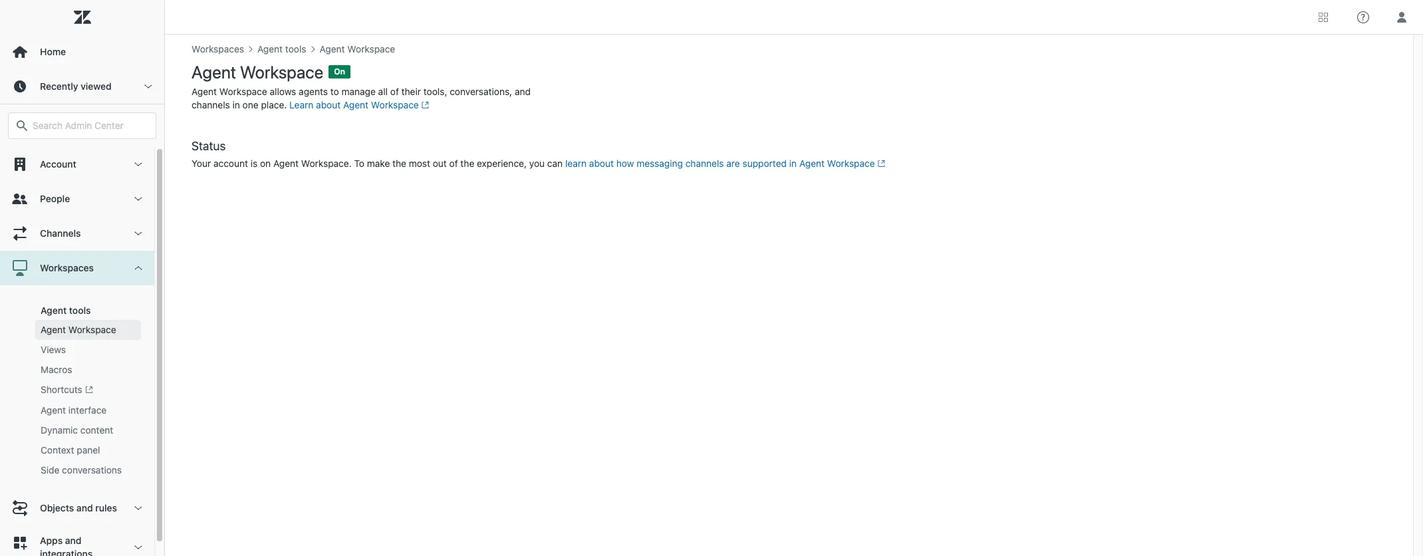 Task type: locate. For each thing, give the bounding box(es) containing it.
1 vertical spatial and
[[65, 535, 81, 546]]

agent workspace
[[41, 324, 116, 335]]

workspaces button
[[0, 251, 154, 285]]

recently viewed
[[40, 80, 112, 92]]

1 vertical spatial agent
[[41, 324, 66, 335]]

tree item
[[0, 251, 154, 491]]

tree item containing workspaces
[[0, 251, 154, 491]]

home button
[[0, 35, 164, 69]]

side conversations element
[[41, 464, 122, 477]]

tree containing account
[[0, 147, 164, 556]]

help image
[[1358, 11, 1370, 23]]

2 vertical spatial agent
[[41, 405, 66, 416]]

none search field inside primary 'element'
[[1, 112, 163, 139]]

objects and rules button
[[0, 491, 154, 526]]

and up integrations
[[65, 535, 81, 546]]

None search field
[[1, 112, 163, 139]]

3 agent from the top
[[41, 405, 66, 416]]

0 vertical spatial agent
[[41, 305, 67, 316]]

macros
[[41, 364, 72, 375]]

recently viewed button
[[0, 69, 164, 104]]

tree item inside primary 'element'
[[0, 251, 154, 491]]

agent up "views"
[[41, 324, 66, 335]]

2 agent from the top
[[41, 324, 66, 335]]

and for objects
[[76, 502, 93, 514]]

1 agent from the top
[[41, 305, 67, 316]]

agent for agent tools
[[41, 305, 67, 316]]

views link
[[35, 340, 141, 360]]

side conversations
[[41, 464, 122, 476]]

content
[[80, 425, 113, 436]]

and inside apps and integrations
[[65, 535, 81, 546]]

agent left tools
[[41, 305, 67, 316]]

and left "rules"
[[76, 502, 93, 514]]

context
[[41, 445, 74, 456]]

workspaces group
[[0, 285, 154, 491]]

integrations
[[40, 548, 93, 556]]

panel
[[77, 445, 100, 456]]

dynamic
[[41, 425, 78, 436]]

agent tools element
[[41, 305, 91, 316]]

tree
[[0, 147, 164, 556]]

agent interface
[[41, 405, 107, 416]]

objects
[[40, 502, 74, 514]]

agent
[[41, 305, 67, 316], [41, 324, 66, 335], [41, 405, 66, 416]]

agent workspace link
[[35, 320, 141, 340]]

and
[[76, 502, 93, 514], [65, 535, 81, 546]]

agent up the dynamic
[[41, 405, 66, 416]]

primary element
[[0, 0, 165, 556]]

and inside dropdown button
[[76, 502, 93, 514]]

agent interface link
[[35, 401, 141, 421]]

rules
[[95, 502, 117, 514]]

recently
[[40, 80, 78, 92]]

dynamic content link
[[35, 421, 141, 441]]

0 vertical spatial and
[[76, 502, 93, 514]]

tree inside primary 'element'
[[0, 147, 164, 556]]

account button
[[0, 147, 154, 182]]

workspace
[[68, 324, 116, 335]]



Task type: vqa. For each thing, say whether or not it's contained in the screenshot.
Routing configuration
no



Task type: describe. For each thing, give the bounding box(es) containing it.
views
[[41, 344, 66, 355]]

side
[[41, 464, 59, 476]]

dynamic content element
[[41, 424, 113, 437]]

dynamic content
[[41, 425, 113, 436]]

apps
[[40, 535, 63, 546]]

channels
[[40, 227, 81, 239]]

tools
[[69, 305, 91, 316]]

side conversations link
[[35, 460, 141, 480]]

context panel
[[41, 445, 100, 456]]

agent for agent interface
[[41, 405, 66, 416]]

apps and integrations button
[[0, 526, 154, 556]]

viewed
[[81, 80, 112, 92]]

macros element
[[41, 363, 72, 376]]

agent workspace element
[[41, 323, 116, 337]]

shortcuts link
[[35, 380, 141, 401]]

context panel element
[[41, 444, 100, 457]]

views element
[[41, 343, 66, 357]]

shortcuts element
[[41, 383, 93, 397]]

and for apps
[[65, 535, 81, 546]]

macros link
[[35, 360, 141, 380]]

agent tools
[[41, 305, 91, 316]]

people button
[[0, 182, 154, 216]]

zendesk products image
[[1319, 12, 1328, 22]]

home
[[40, 46, 66, 57]]

workspaces
[[40, 262, 94, 273]]

interface
[[68, 405, 107, 416]]

apps and integrations
[[40, 535, 93, 556]]

user menu image
[[1394, 8, 1411, 26]]

objects and rules
[[40, 502, 117, 514]]

agent interface element
[[41, 404, 107, 417]]

shortcuts
[[41, 384, 82, 395]]

agent for agent workspace
[[41, 324, 66, 335]]

people
[[40, 193, 70, 204]]

conversations
[[62, 464, 122, 476]]

channels button
[[0, 216, 154, 251]]

Search Admin Center field
[[33, 120, 148, 132]]

context panel link
[[35, 441, 141, 460]]

account
[[40, 158, 76, 170]]



